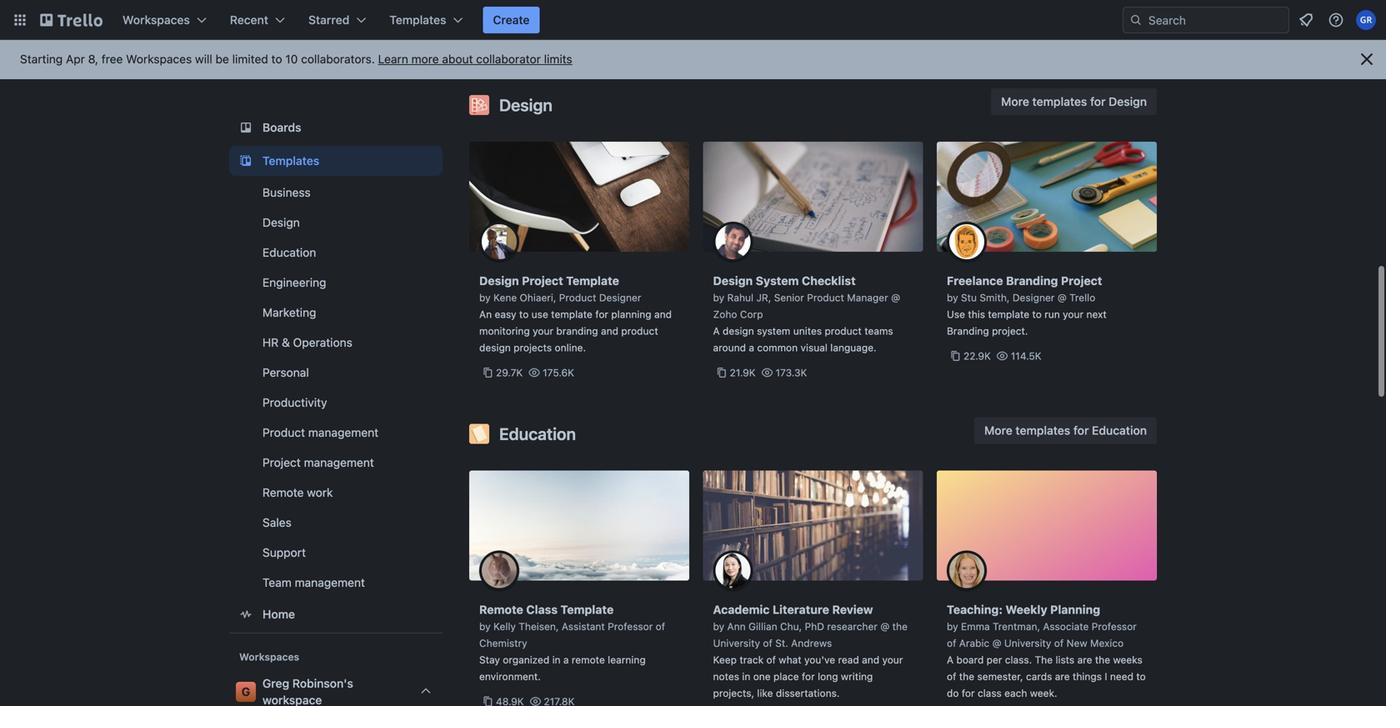 Task type: describe. For each thing, give the bounding box(es) containing it.
for inside button
[[1091, 95, 1106, 108]]

design project template by kene ohiaeri, product designer an easy to use template for planning and monitoring your branding and product design projects online.
[[479, 274, 672, 354]]

more templates for design button
[[992, 88, 1157, 115]]

jr,
[[757, 292, 772, 304]]

lists
[[1056, 654, 1075, 666]]

management for team management
[[295, 576, 365, 590]]

education inside the education link
[[263, 246, 316, 259]]

will
[[195, 52, 212, 66]]

create
[[493, 13, 530, 27]]

0 horizontal spatial templates
[[263, 154, 319, 168]]

emma trentman, associate professor of arabic @ university of new mexico image
[[947, 551, 987, 591]]

of up lists
[[1055, 637, 1064, 649]]

to inside "freelance branding project by stu smith, designer @ trello use this template to run your next branding project."
[[1033, 309, 1042, 320]]

the inside academic literature review by ann gillian chu, phd researcher @ the university of st. andrews keep track of what you've read and your notes in one place for long writing projects, like dissertations.
[[893, 621, 908, 632]]

your inside design project template by kene ohiaeri, product designer an easy to use template for planning and monitoring your branding and product design projects online.
[[533, 325, 554, 337]]

be
[[216, 52, 229, 66]]

manager
[[847, 292, 889, 304]]

limited
[[232, 52, 268, 66]]

home
[[263, 607, 295, 621]]

hr & operations
[[263, 336, 353, 349]]

business
[[263, 186, 311, 199]]

the
[[1035, 654, 1053, 666]]

remote for remote class template by kelly theisen, assistant professor of chemistry stay organized in a remote learning environment.
[[479, 603, 524, 617]]

each
[[1005, 687, 1028, 699]]

dissertations.
[[776, 687, 840, 699]]

andrews
[[791, 637, 832, 649]]

teaching:
[[947, 603, 1003, 617]]

templates for design
[[1033, 95, 1088, 108]]

phd
[[805, 621, 825, 632]]

projects,
[[713, 687, 755, 699]]

more for design
[[1002, 95, 1030, 108]]

of left "what"
[[767, 654, 776, 666]]

1 horizontal spatial are
[[1078, 654, 1093, 666]]

assistant
[[562, 621, 605, 632]]

system
[[757, 325, 791, 337]]

team management
[[263, 576, 365, 590]]

researcher
[[827, 621, 878, 632]]

for inside academic literature review by ann gillian chu, phd researcher @ the university of st. andrews keep track of what you've read and your notes in one place for long writing projects, like dissertations.
[[802, 671, 815, 682]]

home link
[[229, 600, 443, 630]]

smith,
[[980, 292, 1010, 304]]

organized
[[503, 654, 550, 666]]

template board image
[[236, 151, 256, 171]]

system
[[756, 274, 799, 288]]

support
[[263, 546, 306, 559]]

project inside design project template by kene ohiaeri, product designer an easy to use template for planning and monitoring your branding and product design projects online.
[[522, 274, 563, 288]]

0 vertical spatial branding
[[1006, 274, 1059, 288]]

kene
[[494, 292, 517, 304]]

management for project management
[[304, 456, 374, 469]]

design link
[[229, 209, 443, 236]]

planning
[[1051, 603, 1101, 617]]

workspaces button
[[113, 7, 217, 33]]

greg
[[263, 677, 289, 690]]

support link
[[229, 539, 443, 566]]

rahul
[[728, 292, 754, 304]]

run
[[1045, 309, 1060, 320]]

academic literature review by ann gillian chu, phd researcher @ the university of st. andrews keep track of what you've read and your notes in one place for long writing projects, like dissertations.
[[713, 603, 908, 699]]

recent
[[230, 13, 268, 27]]

rahul jr, senior product manager @ zoho corp image
[[713, 222, 753, 262]]

visual
[[801, 342, 828, 354]]

learn
[[378, 52, 408, 66]]

boards link
[[229, 113, 443, 143]]

language.
[[831, 342, 877, 354]]

project.
[[992, 325, 1028, 337]]

0 horizontal spatial project
[[263, 456, 301, 469]]

academic
[[713, 603, 770, 617]]

trentman,
[[993, 621, 1041, 632]]

remote work
[[263, 486, 333, 499]]

stu smith, designer @ trello image
[[947, 222, 987, 262]]

a inside design system checklist by rahul jr, senior product manager @ zoho corp a design system unites product teams around a common visual language.
[[749, 342, 755, 354]]

of left st.
[[763, 637, 773, 649]]

need
[[1111, 671, 1134, 682]]

engineering
[[263, 276, 326, 289]]

trello
[[1070, 292, 1096, 304]]

for inside the teaching: weekly planning by emma trentman, associate professor of arabic @ university of new mexico a board per class. the lists are the weeks of the semester, cards are things i need to do for class each week.
[[962, 687, 975, 699]]

engineering link
[[229, 269, 443, 296]]

in inside remote class template by kelly theisen, assistant professor of chemistry stay organized in a remote learning environment.
[[552, 654, 561, 666]]

remote for remote work
[[263, 486, 304, 499]]

more templates for education
[[985, 424, 1147, 437]]

template inside design project template by kene ohiaeri, product designer an easy to use template for planning and monitoring your branding and product design projects online.
[[551, 309, 593, 320]]

a inside design system checklist by rahul jr, senior product manager @ zoho corp a design system unites product teams around a common visual language.
[[713, 325, 720, 337]]

writing
[[841, 671, 873, 682]]

learning
[[608, 654, 646, 666]]

designer inside design project template by kene ohiaeri, product designer an easy to use template for planning and monitoring your branding and product design projects online.
[[599, 292, 642, 304]]

design inside button
[[1109, 95, 1147, 108]]

business link
[[229, 179, 443, 206]]

template for education
[[561, 603, 614, 617]]

easy
[[495, 309, 517, 320]]

&
[[282, 336, 290, 349]]

project management
[[263, 456, 374, 469]]

long
[[818, 671, 838, 682]]

your inside academic literature review by ann gillian chu, phd researcher @ the university of st. andrews keep track of what you've read and your notes in one place for long writing projects, like dissertations.
[[883, 654, 903, 666]]

senior
[[774, 292, 804, 304]]

for inside design project template by kene ohiaeri, product designer an easy to use template for planning and monitoring your branding and product design projects online.
[[596, 309, 609, 320]]

branding
[[556, 325, 598, 337]]

marketing
[[263, 306, 316, 319]]

by for design system checklist
[[713, 292, 725, 304]]

design right design icon at the top left
[[499, 95, 553, 115]]

professor for template
[[608, 621, 653, 632]]

literature
[[773, 603, 830, 617]]

by inside academic literature review by ann gillian chu, phd researcher @ the university of st. andrews keep track of what you've read and your notes in one place for long writing projects, like dissertations.
[[713, 621, 725, 632]]

back to home image
[[40, 7, 103, 33]]

planning
[[611, 309, 652, 320]]

to left '10'
[[271, 52, 282, 66]]

more for education
[[985, 424, 1013, 437]]

arabic
[[960, 637, 990, 649]]

remote
[[572, 654, 605, 666]]

environment.
[[479, 671, 541, 682]]

an
[[479, 309, 492, 320]]

sales
[[263, 516, 292, 529]]

product inside design system checklist by rahul jr, senior product manager @ zoho corp a design system unites product teams around a common visual language.
[[825, 325, 862, 337]]

associate
[[1043, 621, 1089, 632]]

track
[[740, 654, 764, 666]]

ann
[[728, 621, 746, 632]]

projects
[[514, 342, 552, 354]]

weekly
[[1006, 603, 1048, 617]]

emma
[[961, 621, 990, 632]]

checklist
[[802, 274, 856, 288]]

for inside button
[[1074, 424, 1089, 437]]

more
[[412, 52, 439, 66]]

apr
[[66, 52, 85, 66]]

around
[[713, 342, 746, 354]]

a inside the teaching: weekly planning by emma trentman, associate professor of arabic @ university of new mexico a board per class. the lists are the weeks of the semester, cards are things i need to do for class each week.
[[947, 654, 954, 666]]

173.3k
[[776, 367, 807, 379]]

unites
[[794, 325, 822, 337]]

designer inside "freelance branding project by stu smith, designer @ trello use this template to run your next branding project."
[[1013, 292, 1055, 304]]

ann gillian chu, phd researcher @ the university of st. andrews image
[[713, 551, 753, 591]]



Task type: locate. For each thing, give the bounding box(es) containing it.
university down ann
[[713, 637, 760, 649]]

management
[[308, 426, 379, 439], [304, 456, 374, 469], [295, 576, 365, 590]]

remote inside remote class template by kelly theisen, assistant professor of chemistry stay organized in a remote learning environment.
[[479, 603, 524, 617]]

by up an
[[479, 292, 491, 304]]

starting
[[20, 52, 63, 66]]

templates inside button
[[1016, 424, 1071, 437]]

template inside design project template by kene ohiaeri, product designer an easy to use template for planning and monitoring your branding and product design projects online.
[[566, 274, 619, 288]]

1 horizontal spatial templates
[[390, 13, 446, 27]]

1 horizontal spatial a
[[749, 342, 755, 354]]

to left use
[[519, 309, 529, 320]]

ohiaeri,
[[520, 292, 556, 304]]

designer
[[599, 292, 642, 304], [1013, 292, 1055, 304]]

professor for planning
[[1092, 621, 1137, 632]]

primary element
[[0, 0, 1387, 40]]

productivity link
[[229, 389, 443, 416]]

product management
[[263, 426, 379, 439]]

work
[[307, 486, 333, 499]]

you've
[[805, 654, 836, 666]]

0 horizontal spatial design
[[479, 342, 511, 354]]

1 vertical spatial are
[[1055, 671, 1070, 682]]

2 horizontal spatial the
[[1095, 654, 1111, 666]]

learn more about collaborator limits link
[[378, 52, 573, 66]]

boards
[[263, 120, 301, 134]]

1 horizontal spatial university
[[1005, 637, 1052, 649]]

0 vertical spatial more
[[1002, 95, 1030, 108]]

limits
[[544, 52, 573, 66]]

designer up 'planning'
[[599, 292, 642, 304]]

stay
[[479, 654, 500, 666]]

more
[[1002, 95, 1030, 108], [985, 424, 1013, 437]]

freelance
[[947, 274, 1004, 288]]

the down board
[[960, 671, 975, 682]]

1 vertical spatial templates
[[263, 154, 319, 168]]

template inside remote class template by kelly theisen, assistant professor of chemistry stay organized in a remote learning environment.
[[561, 603, 614, 617]]

and up writing
[[862, 654, 880, 666]]

notes
[[713, 671, 740, 682]]

22.9k
[[964, 350, 991, 362]]

more templates for education button
[[975, 417, 1157, 444]]

board image
[[236, 118, 256, 138]]

university for academic
[[713, 637, 760, 649]]

university inside the teaching: weekly planning by emma trentman, associate professor of arabic @ university of new mexico a board per class. the lists are the weeks of the semester, cards are things i need to do for class each week.
[[1005, 637, 1052, 649]]

2 vertical spatial workspaces
[[239, 651, 299, 663]]

do
[[947, 687, 959, 699]]

product down productivity
[[263, 426, 305, 439]]

0 horizontal spatial remote
[[263, 486, 304, 499]]

0 horizontal spatial education
[[263, 246, 316, 259]]

by for design project template
[[479, 292, 491, 304]]

1 vertical spatial branding
[[947, 325, 990, 337]]

2 vertical spatial the
[[960, 671, 975, 682]]

like
[[757, 687, 773, 699]]

a inside remote class template by kelly theisen, assistant professor of chemistry stay organized in a remote learning environment.
[[564, 654, 569, 666]]

1 vertical spatial a
[[947, 654, 954, 666]]

your inside "freelance branding project by stu smith, designer @ trello use this template to run your next branding project."
[[1063, 309, 1084, 320]]

@ inside "freelance branding project by stu smith, designer @ trello use this template to run your next branding project."
[[1058, 292, 1067, 304]]

1 horizontal spatial education
[[499, 424, 576, 444]]

0 vertical spatial template
[[566, 274, 619, 288]]

by inside the teaching: weekly planning by emma trentman, associate professor of arabic @ university of new mexico a board per class. the lists are the weeks of the semester, cards are things i need to do for class each week.
[[947, 621, 959, 632]]

teams
[[865, 325, 894, 337]]

management down productivity link
[[308, 426, 379, 439]]

by left stu on the right top of page
[[947, 292, 959, 304]]

1 vertical spatial remote
[[479, 603, 524, 617]]

1 horizontal spatial your
[[883, 654, 903, 666]]

design inside design project template by kene ohiaeri, product designer an easy to use template for planning and monitoring your branding and product design projects online.
[[479, 274, 519, 288]]

template inside "freelance branding project by stu smith, designer @ trello use this template to run your next branding project."
[[988, 309, 1030, 320]]

2 university from the left
[[1005, 637, 1052, 649]]

templates inside button
[[1033, 95, 1088, 108]]

education inside more templates for education button
[[1092, 424, 1147, 437]]

professor inside remote class template by kelly theisen, assistant professor of chemistry stay organized in a remote learning environment.
[[608, 621, 653, 632]]

for
[[1091, 95, 1106, 108], [596, 309, 609, 320], [1074, 424, 1089, 437], [802, 671, 815, 682], [962, 687, 975, 699]]

and
[[655, 309, 672, 320], [601, 325, 619, 337], [862, 654, 880, 666]]

by inside design system checklist by rahul jr, senior product manager @ zoho corp a design system unites product teams around a common visual language.
[[713, 292, 725, 304]]

online.
[[555, 342, 586, 354]]

templates inside 'popup button'
[[390, 13, 446, 27]]

10
[[285, 52, 298, 66]]

templates link
[[229, 146, 443, 176]]

management down the product management link
[[304, 456, 374, 469]]

of inside remote class template by kelly theisen, assistant professor of chemistry stay organized in a remote learning environment.
[[656, 621, 665, 632]]

1 vertical spatial and
[[601, 325, 619, 337]]

0 notifications image
[[1297, 10, 1317, 30]]

one
[[754, 671, 771, 682]]

0 horizontal spatial university
[[713, 637, 760, 649]]

design up kene
[[479, 274, 519, 288]]

project inside "freelance branding project by stu smith, designer @ trello use this template to run your next branding project."
[[1061, 274, 1103, 288]]

2 vertical spatial and
[[862, 654, 880, 666]]

template up project.
[[988, 309, 1030, 320]]

a left board
[[947, 654, 954, 666]]

2 horizontal spatial education
[[1092, 424, 1147, 437]]

of left arabic
[[947, 637, 957, 649]]

1 vertical spatial your
[[533, 325, 554, 337]]

@ up per
[[993, 637, 1002, 649]]

product up the language.
[[825, 325, 862, 337]]

1 vertical spatial more
[[985, 424, 1013, 437]]

more inside more templates for education button
[[985, 424, 1013, 437]]

2 professor from the left
[[1092, 621, 1137, 632]]

use
[[532, 309, 548, 320]]

1 horizontal spatial a
[[947, 654, 954, 666]]

in right the organized
[[552, 654, 561, 666]]

product down checklist
[[807, 292, 845, 304]]

chu,
[[780, 621, 802, 632]]

product up branding
[[559, 292, 597, 304]]

workspaces up greg
[[239, 651, 299, 663]]

1 horizontal spatial the
[[960, 671, 975, 682]]

management for product management
[[308, 426, 379, 439]]

1 horizontal spatial product
[[559, 292, 597, 304]]

to inside the teaching: weekly planning by emma trentman, associate professor of arabic @ university of new mexico a board per class. the lists are the weeks of the semester, cards are things i need to do for class each week.
[[1137, 671, 1146, 682]]

design down search icon
[[1109, 95, 1147, 108]]

workspace
[[263, 693, 322, 706]]

read
[[838, 654, 859, 666]]

0 vertical spatial in
[[552, 654, 561, 666]]

university up class.
[[1005, 637, 1052, 649]]

kene ohiaeri, product designer image
[[479, 222, 519, 262]]

0 vertical spatial design
[[723, 325, 754, 337]]

project up ohiaeri,
[[522, 274, 563, 288]]

place
[[774, 671, 799, 682]]

1 vertical spatial templates
[[1016, 424, 1071, 437]]

what
[[779, 654, 802, 666]]

of
[[656, 621, 665, 632], [763, 637, 773, 649], [947, 637, 957, 649], [1055, 637, 1064, 649], [767, 654, 776, 666], [947, 671, 957, 682]]

professor up mexico
[[1092, 621, 1137, 632]]

0 vertical spatial a
[[749, 342, 755, 354]]

@ up run
[[1058, 292, 1067, 304]]

0 horizontal spatial branding
[[947, 325, 990, 337]]

templates for education
[[1016, 424, 1071, 437]]

@ right manager
[[891, 292, 901, 304]]

branding
[[1006, 274, 1059, 288], [947, 325, 990, 337]]

2 horizontal spatial product
[[807, 292, 845, 304]]

more inside more templates for design button
[[1002, 95, 1030, 108]]

by for remote class template
[[479, 621, 491, 632]]

0 horizontal spatial are
[[1055, 671, 1070, 682]]

product inside design system checklist by rahul jr, senior product manager @ zoho corp a design system unites product teams around a common visual language.
[[807, 292, 845, 304]]

0 horizontal spatial professor
[[608, 621, 653, 632]]

2 horizontal spatial project
[[1061, 274, 1103, 288]]

by inside design project template by kene ohiaeri, product designer an easy to use template for planning and monitoring your branding and product design projects online.
[[479, 292, 491, 304]]

branding up run
[[1006, 274, 1059, 288]]

professor up learning
[[608, 621, 653, 632]]

product
[[559, 292, 597, 304], [807, 292, 845, 304], [263, 426, 305, 439]]

workspaces up free
[[123, 13, 190, 27]]

product inside design project template by kene ohiaeri, product designer an easy to use template for planning and monitoring your branding and product design projects online.
[[559, 292, 597, 304]]

by inside remote class template by kelly theisen, assistant professor of chemistry stay organized in a remote learning environment.
[[479, 621, 491, 632]]

1 horizontal spatial design
[[723, 325, 754, 337]]

1 horizontal spatial professor
[[1092, 621, 1137, 632]]

1 vertical spatial in
[[742, 671, 751, 682]]

by for freelance branding project
[[947, 292, 959, 304]]

design down business
[[263, 216, 300, 229]]

1 product from the left
[[621, 325, 658, 337]]

open information menu image
[[1328, 12, 1345, 28]]

0 horizontal spatial a
[[564, 654, 569, 666]]

template for design
[[566, 274, 619, 288]]

1 vertical spatial template
[[561, 603, 614, 617]]

design down monitoring
[[479, 342, 511, 354]]

0 vertical spatial the
[[893, 621, 908, 632]]

1 university from the left
[[713, 637, 760, 649]]

1 horizontal spatial product
[[825, 325, 862, 337]]

design inside design system checklist by rahul jr, senior product manager @ zoho corp a design system unites product teams around a common visual language.
[[713, 274, 753, 288]]

the right researcher
[[893, 621, 908, 632]]

by up zoho
[[713, 292, 725, 304]]

0 horizontal spatial and
[[601, 325, 619, 337]]

0 horizontal spatial product
[[621, 325, 658, 337]]

Search field
[[1143, 8, 1289, 33]]

to right 'need'
[[1137, 671, 1146, 682]]

hr
[[263, 336, 279, 349]]

of up do in the bottom right of the page
[[947, 671, 957, 682]]

2 horizontal spatial and
[[862, 654, 880, 666]]

2 vertical spatial your
[[883, 654, 903, 666]]

0 vertical spatial your
[[1063, 309, 1084, 320]]

@ inside academic literature review by ann gillian chu, phd researcher @ the university of st. andrews keep track of what you've read and your notes in one place for long writing projects, like dissertations.
[[881, 621, 890, 632]]

education icon image
[[469, 424, 489, 444]]

search image
[[1130, 13, 1143, 27]]

2 template from the left
[[988, 309, 1030, 320]]

g
[[242, 685, 250, 699]]

greg robinson (gregrobinson96) image
[[1357, 10, 1377, 30]]

1 horizontal spatial in
[[742, 671, 751, 682]]

design system checklist by rahul jr, senior product manager @ zoho corp a design system unites product teams around a common visual language.
[[713, 274, 901, 354]]

the up the i
[[1095, 654, 1111, 666]]

in inside academic literature review by ann gillian chu, phd researcher @ the university of st. andrews keep track of what you've read and your notes in one place for long writing projects, like dissertations.
[[742, 671, 751, 682]]

your down use
[[533, 325, 554, 337]]

gillian
[[749, 621, 778, 632]]

to left run
[[1033, 309, 1042, 320]]

class
[[978, 687, 1002, 699]]

0 horizontal spatial in
[[552, 654, 561, 666]]

and right 'planning'
[[655, 309, 672, 320]]

workspaces inside dropdown button
[[123, 13, 190, 27]]

templates
[[390, 13, 446, 27], [263, 154, 319, 168]]

project up remote work at the bottom of the page
[[263, 456, 301, 469]]

home image
[[236, 605, 256, 625]]

@ inside design system checklist by rahul jr, senior product manager @ zoho corp a design system unites product teams around a common visual language.
[[891, 292, 901, 304]]

things
[[1073, 671, 1102, 682]]

more templates for design
[[1002, 95, 1147, 108]]

1 horizontal spatial and
[[655, 309, 672, 320]]

0 vertical spatial are
[[1078, 654, 1093, 666]]

your down trello at the right of page
[[1063, 309, 1084, 320]]

0 vertical spatial a
[[713, 325, 720, 337]]

and down 'planning'
[[601, 325, 619, 337]]

0 horizontal spatial your
[[533, 325, 554, 337]]

1 vertical spatial design
[[479, 342, 511, 354]]

per
[[987, 654, 1003, 666]]

professor inside the teaching: weekly planning by emma trentman, associate professor of arabic @ university of new mexico a board per class. the lists are the weeks of the semester, cards are things i need to do for class each week.
[[1092, 621, 1137, 632]]

project up trello at the right of page
[[1061, 274, 1103, 288]]

product down 'planning'
[[621, 325, 658, 337]]

starred button
[[299, 7, 376, 33]]

0 horizontal spatial template
[[551, 309, 593, 320]]

design inside design system checklist by rahul jr, senior product manager @ zoho corp a design system unites product teams around a common visual language.
[[723, 325, 754, 337]]

template up assistant
[[561, 603, 614, 617]]

1 vertical spatial a
[[564, 654, 569, 666]]

kelly
[[494, 621, 516, 632]]

114.5k
[[1011, 350, 1042, 362]]

2 product from the left
[[825, 325, 862, 337]]

0 vertical spatial templates
[[390, 13, 446, 27]]

2 vertical spatial management
[[295, 576, 365, 590]]

0 vertical spatial templates
[[1033, 95, 1088, 108]]

0 horizontal spatial product
[[263, 426, 305, 439]]

free
[[102, 52, 123, 66]]

robinson's
[[293, 677, 353, 690]]

@ right researcher
[[881, 621, 890, 632]]

0 vertical spatial and
[[655, 309, 672, 320]]

are up things
[[1078, 654, 1093, 666]]

1 vertical spatial workspaces
[[126, 52, 192, 66]]

2 horizontal spatial your
[[1063, 309, 1084, 320]]

designer up run
[[1013, 292, 1055, 304]]

a down zoho
[[713, 325, 720, 337]]

branding down this
[[947, 325, 990, 337]]

remote work link
[[229, 479, 443, 506]]

teaching: weekly planning by emma trentman, associate professor of arabic @ university of new mexico a board per class. the lists are the weeks of the semester, cards are things i need to do for class each week.
[[947, 603, 1146, 699]]

management down support link
[[295, 576, 365, 590]]

are down lists
[[1055, 671, 1070, 682]]

and inside academic literature review by ann gillian chu, phd researcher @ the university of st. andrews keep track of what you've read and your notes in one place for long writing projects, like dissertations.
[[862, 654, 880, 666]]

1 horizontal spatial designer
[[1013, 292, 1055, 304]]

0 vertical spatial remote
[[263, 486, 304, 499]]

templates up more
[[390, 13, 446, 27]]

starting apr 8, free workspaces will be limited to 10 collaborators. learn more about collaborator limits
[[20, 52, 573, 66]]

0 horizontal spatial a
[[713, 325, 720, 337]]

starred
[[309, 13, 350, 27]]

0 vertical spatial workspaces
[[123, 13, 190, 27]]

remote up the sales
[[263, 486, 304, 499]]

0 horizontal spatial designer
[[599, 292, 642, 304]]

by left emma
[[947, 621, 959, 632]]

template up branding
[[551, 309, 593, 320]]

team
[[263, 576, 292, 590]]

0 vertical spatial management
[[308, 426, 379, 439]]

1 vertical spatial management
[[304, 456, 374, 469]]

1 vertical spatial the
[[1095, 654, 1111, 666]]

by left ann
[[713, 621, 725, 632]]

about
[[442, 52, 473, 66]]

@ inside the teaching: weekly planning by emma trentman, associate professor of arabic @ university of new mexico a board per class. the lists are the weeks of the semester, cards are things i need to do for class each week.
[[993, 637, 1002, 649]]

1 template from the left
[[551, 309, 593, 320]]

remote up 'kelly'
[[479, 603, 524, 617]]

by left 'kelly'
[[479, 621, 491, 632]]

design icon image
[[469, 95, 489, 115]]

1 horizontal spatial template
[[988, 309, 1030, 320]]

your right read
[[883, 654, 903, 666]]

1 horizontal spatial branding
[[1006, 274, 1059, 288]]

1 horizontal spatial remote
[[479, 603, 524, 617]]

week.
[[1030, 687, 1058, 699]]

a left remote
[[564, 654, 569, 666]]

design up around
[[723, 325, 754, 337]]

design inside design project template by kene ohiaeri, product designer an easy to use template for planning and monitoring your branding and product design projects online.
[[479, 342, 511, 354]]

1 professor from the left
[[608, 621, 653, 632]]

to inside design project template by kene ohiaeri, product designer an easy to use template for planning and monitoring your branding and product design projects online.
[[519, 309, 529, 320]]

theisen,
[[519, 621, 559, 632]]

by
[[479, 292, 491, 304], [713, 292, 725, 304], [947, 292, 959, 304], [479, 621, 491, 632], [713, 621, 725, 632], [947, 621, 959, 632]]

remote class template by kelly theisen, assistant professor of chemistry stay organized in a remote learning environment.
[[479, 603, 665, 682]]

design up rahul
[[713, 274, 753, 288]]

templates up business
[[263, 154, 319, 168]]

0 horizontal spatial the
[[893, 621, 908, 632]]

a right around
[[749, 342, 755, 354]]

template up 'planning'
[[566, 274, 619, 288]]

kelly theisen, assistant professor of chemistry image
[[479, 551, 519, 591]]

a
[[713, 325, 720, 337], [947, 654, 954, 666]]

product inside design project template by kene ohiaeri, product designer an easy to use template for planning and monitoring your branding and product design projects online.
[[621, 325, 658, 337]]

in left one
[[742, 671, 751, 682]]

education link
[[229, 239, 443, 266]]

university inside academic literature review by ann gillian chu, phd researcher @ the university of st. andrews keep track of what you've read and your notes in one place for long writing projects, like dissertations.
[[713, 637, 760, 649]]

recent button
[[220, 7, 295, 33]]

i
[[1105, 671, 1108, 682]]

personal
[[263, 366, 309, 379]]

2 designer from the left
[[1013, 292, 1055, 304]]

of left ann
[[656, 621, 665, 632]]

1 horizontal spatial project
[[522, 274, 563, 288]]

by inside "freelance branding project by stu smith, designer @ trello use this template to run your next branding project."
[[947, 292, 959, 304]]

workspaces down workspaces dropdown button
[[126, 52, 192, 66]]

cards
[[1026, 671, 1053, 682]]

1 designer from the left
[[599, 292, 642, 304]]

university for teaching:
[[1005, 637, 1052, 649]]



Task type: vqa. For each thing, say whether or not it's contained in the screenshot.


